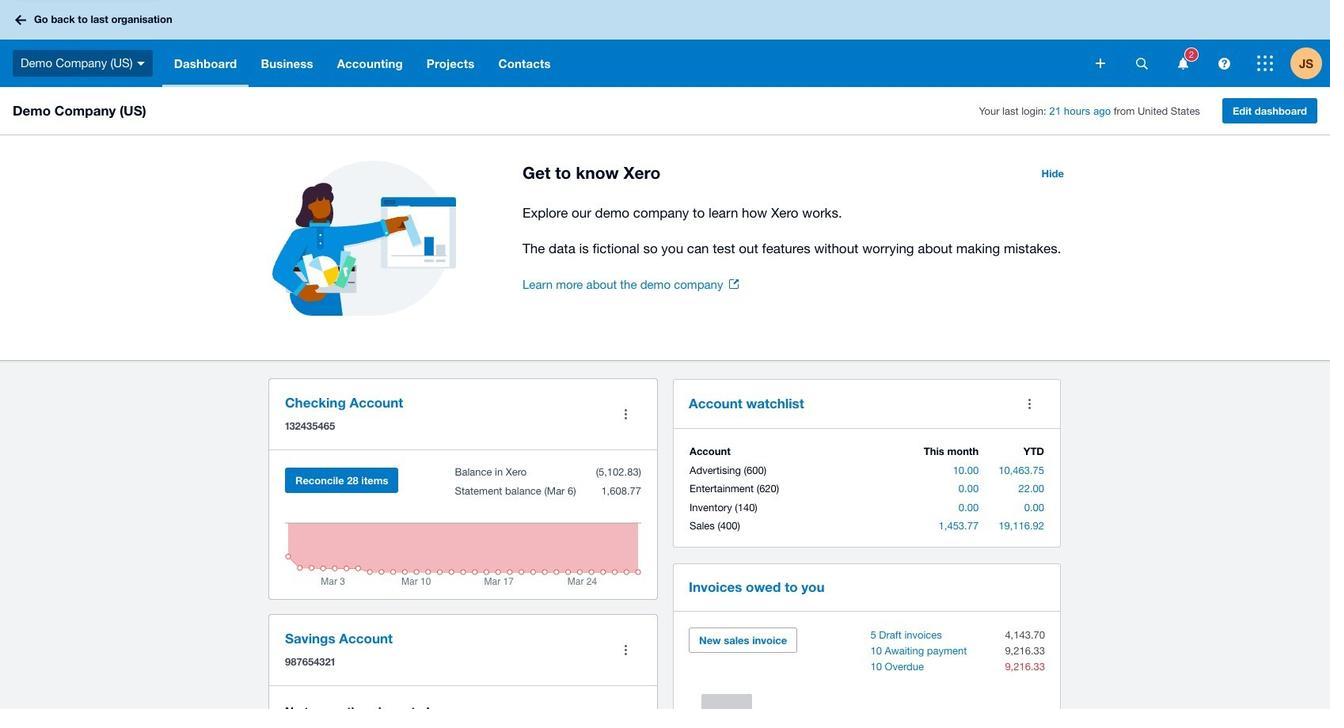 Task type: vqa. For each thing, say whether or not it's contained in the screenshot.
manage menu toggle icon
yes



Task type: describe. For each thing, give the bounding box(es) containing it.
1 horizontal spatial svg image
[[1219, 57, 1230, 69]]

intro banner body element
[[523, 202, 1074, 260]]



Task type: locate. For each thing, give the bounding box(es) containing it.
svg image
[[15, 15, 26, 25], [1258, 55, 1274, 71], [1136, 57, 1148, 69], [1178, 57, 1188, 69], [137, 62, 145, 66]]

banner
[[0, 0, 1331, 87]]

0 horizontal spatial svg image
[[1096, 59, 1106, 68]]

manage menu toggle image
[[610, 399, 642, 430]]

svg image
[[1219, 57, 1230, 69], [1096, 59, 1106, 68]]

accounts watchlist options image
[[1014, 388, 1046, 420]]



